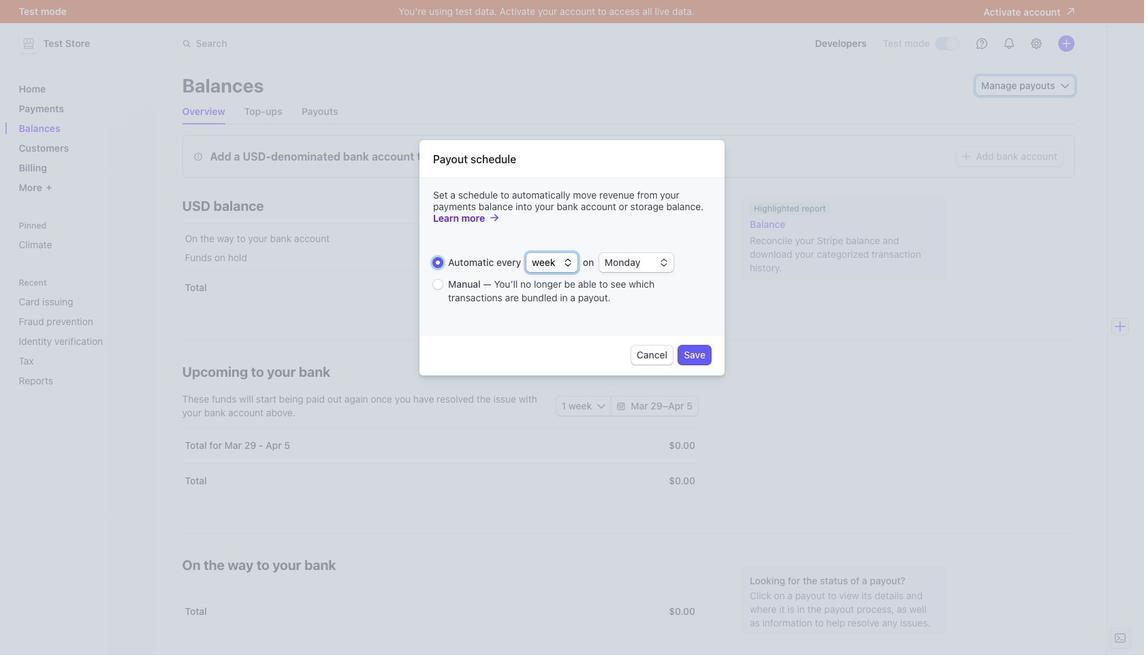 Task type: vqa. For each thing, say whether or not it's contained in the screenshot.
PINNED element
yes



Task type: describe. For each thing, give the bounding box(es) containing it.
1 recent element from the top
[[13, 278, 147, 392]]

2 recent element from the top
[[13, 291, 147, 392]]

0 vertical spatial svg image
[[1061, 82, 1069, 90]]

0 horizontal spatial svg image
[[962, 153, 971, 161]]

5 row from the top
[[182, 595, 698, 630]]

2 svg image from the left
[[617, 403, 625, 411]]

1 svg image from the left
[[597, 403, 606, 411]]



Task type: locate. For each thing, give the bounding box(es) containing it.
1 row from the top
[[182, 246, 698, 270]]

3 row from the top
[[182, 428, 698, 464]]

1 horizontal spatial svg image
[[617, 403, 625, 411]]

pinned element
[[13, 221, 147, 256]]

tab list
[[182, 99, 1074, 125]]

cell
[[614, 281, 695, 295]]

1 vertical spatial svg image
[[962, 153, 971, 161]]

1 grid from the top
[[182, 224, 698, 306]]

0 horizontal spatial svg image
[[597, 403, 606, 411]]

recent element
[[13, 278, 147, 392], [13, 291, 147, 392]]

core navigation links element
[[13, 78, 147, 199]]

1 vertical spatial grid
[[182, 428, 698, 499]]

1 horizontal spatial svg image
[[1061, 82, 1069, 90]]

0 vertical spatial grid
[[182, 224, 698, 306]]

2 grid from the top
[[182, 428, 698, 499]]

None search field
[[174, 31, 558, 56]]

4 row from the top
[[182, 464, 698, 499]]

svg image
[[1061, 82, 1069, 90], [962, 153, 971, 161]]

2 row from the top
[[182, 270, 698, 306]]

svg image
[[597, 403, 606, 411], [617, 403, 625, 411]]

cell inside row
[[614, 281, 695, 295]]

grid
[[182, 224, 698, 306], [182, 428, 698, 499]]

row
[[182, 246, 698, 270], [182, 270, 698, 306], [182, 428, 698, 464], [182, 464, 698, 499], [182, 595, 698, 630]]



